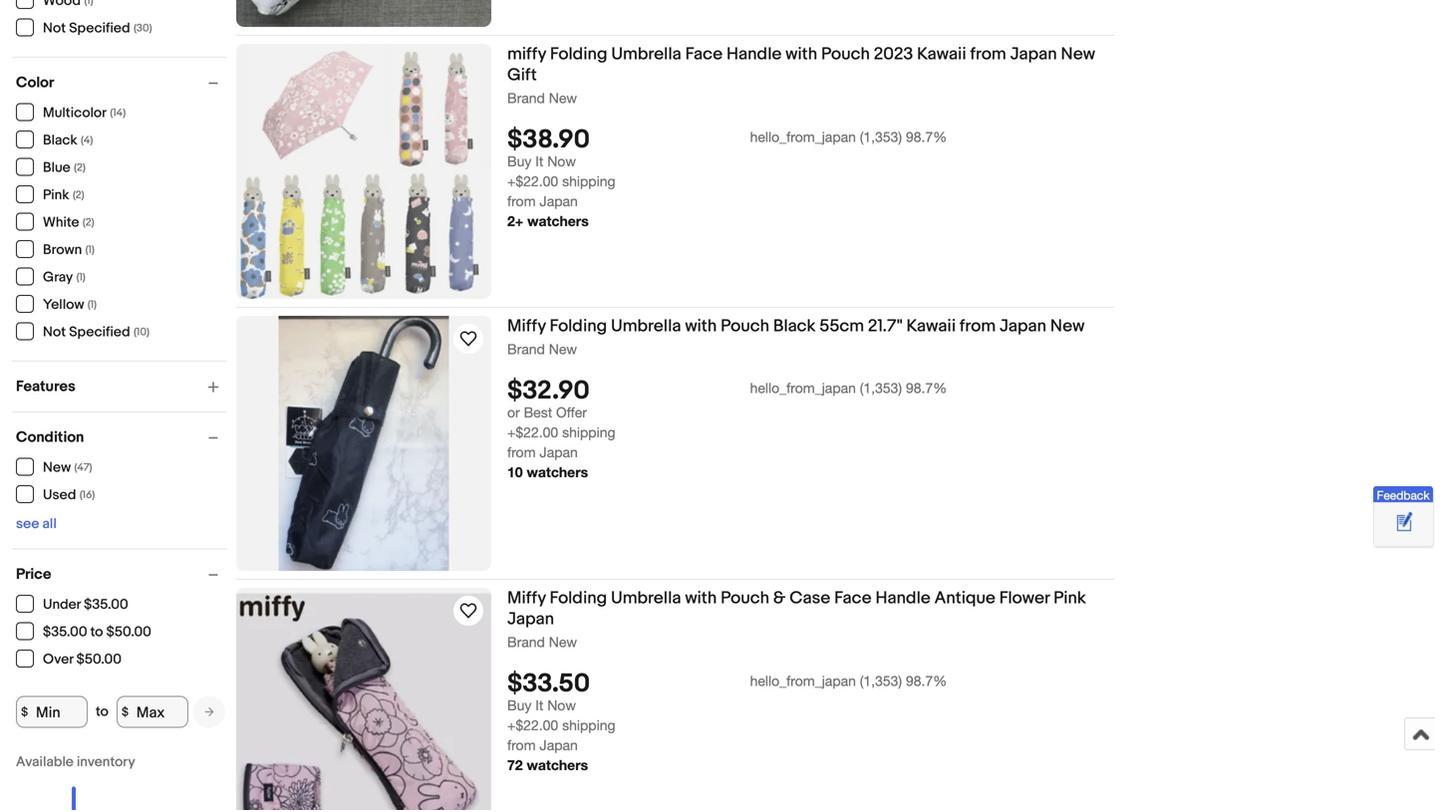Task type: describe. For each thing, give the bounding box(es) containing it.
flower
[[1000, 588, 1050, 609]]

yellow (1)
[[43, 297, 97, 314]]

miffy folding umbrella face handle with pouch 2023 kawaii from japan new gift heading
[[507, 44, 1096, 86]]

$50.00 inside the $35.00 to $50.00 link
[[106, 624, 151, 641]]

white
[[43, 214, 79, 231]]

55cm
[[820, 316, 864, 337]]

pouch for $33.50
[[721, 588, 770, 609]]

see all
[[16, 516, 57, 533]]

brown
[[43, 242, 82, 259]]

pouch for $32.90
[[721, 316, 770, 337]]

0 horizontal spatial pink
[[43, 187, 69, 204]]

miffy
[[507, 44, 546, 65]]

miffy folding umbrella with pouch black 55cm 21.7" kawaii from japan new link
[[507, 316, 1115, 340]]

(1) for yellow
[[88, 299, 97, 312]]

$50.00 inside over $50.00 link
[[76, 651, 122, 668]]

$32.90
[[507, 376, 590, 407]]

antique
[[935, 588, 996, 609]]

&
[[773, 588, 786, 609]]

from for $38.90
[[507, 193, 536, 210]]

(16)
[[80, 489, 95, 502]]

from for $33.50
[[507, 737, 536, 754]]

21.7"
[[868, 316, 903, 337]]

face inside "miffy folding umbrella with pouch & case face handle antique flower pink japan brand new"
[[834, 588, 872, 609]]

Maximum Value in $ text field
[[116, 696, 188, 728]]

best
[[524, 404, 552, 421]]

buy for $38.90
[[507, 153, 532, 170]]

feedback
[[1377, 488, 1430, 502]]

white (2)
[[43, 214, 94, 231]]

(2) for pink
[[73, 189, 84, 202]]

(47)
[[74, 462, 92, 475]]

case
[[790, 588, 831, 609]]

under $35.00
[[43, 597, 128, 614]]

blue (2)
[[43, 159, 86, 176]]

over
[[43, 651, 73, 668]]

new (47)
[[43, 460, 92, 477]]

1 vertical spatial $35.00
[[43, 624, 87, 641]]

miffy for $33.50
[[507, 588, 546, 609]]

buy for $33.50
[[507, 698, 532, 714]]

over $50.00 link
[[16, 650, 123, 668]]

from inside miffy folding umbrella with pouch black 55cm 21.7" kawaii from japan new brand new
[[960, 316, 996, 337]]

available
[[16, 754, 74, 771]]

pink inside "miffy folding umbrella with pouch & case face handle antique flower pink japan brand new"
[[1054, 588, 1086, 609]]

miffy folding umbrella with pouch black 55cm 21.7" kawaii from japan new brand new
[[507, 316, 1085, 357]]

watchers for $33.50
[[527, 757, 588, 774]]

watch miffy folding umbrella with pouch black 55cm 21.7" kawaii from japan new image
[[457, 327, 480, 351]]

shipping for $38.90
[[562, 173, 616, 190]]

japan inside miffy folding umbrella face handle with pouch 2023 kawaii from japan new gift brand new
[[1010, 44, 1057, 65]]

miffy for $32.90
[[507, 316, 546, 337]]

used (16)
[[43, 487, 95, 504]]

miffy folding umbrella with pouch & case face handle antique flower pink japan heading
[[507, 588, 1086, 630]]

color button
[[16, 74, 227, 92]]

+$22.00 for $32.90
[[507, 424, 558, 441]]

brand inside miffy folding umbrella with pouch black 55cm 21.7" kawaii from japan new brand new
[[507, 341, 545, 357]]

with inside miffy folding umbrella face handle with pouch 2023 kawaii from japan new gift brand new
[[786, 44, 818, 65]]

hello_from_japan (1,353) 98.7% buy it now +$22.00 shipping from japan 2+ watchers
[[507, 129, 947, 229]]

color
[[16, 74, 54, 92]]

japan inside "hello_from_japan (1,353) 98.7% buy it now +$22.00 shipping from japan 72 watchers"
[[540, 737, 578, 754]]

hello_from_japan for $32.90
[[750, 380, 856, 396]]

hello_from_japan for $33.50
[[750, 673, 856, 690]]

hello_from_japan (1,353) 98.7% or best offer +$22.00 shipping from japan 10 watchers
[[507, 380, 947, 481]]

black (4)
[[43, 132, 93, 149]]

2023
[[874, 44, 913, 65]]

blue
[[43, 159, 70, 176]]

brand for $38.90
[[507, 90, 545, 106]]

not specified (30)
[[43, 20, 152, 37]]

+$22.00 for $38.90
[[507, 173, 558, 190]]

dick bruna miffy folding umbrella white 55cm japan new image
[[236, 0, 491, 27]]

under $35.00 link
[[16, 595, 129, 614]]

it for $33.50
[[536, 698, 544, 714]]

japan inside "miffy folding umbrella with pouch & case face handle antique flower pink japan brand new"
[[507, 609, 554, 630]]

miffy folding umbrella with pouch & case face handle antique flower pink japan brand new
[[507, 588, 1086, 650]]

specified for not specified (30)
[[69, 20, 130, 37]]

(4)
[[81, 134, 93, 147]]

hello_from_japan for $38.90
[[750, 129, 856, 145]]

features button
[[16, 378, 227, 396]]

(10)
[[134, 326, 149, 339]]

(2) for blue
[[74, 161, 86, 174]]

gift
[[507, 65, 537, 86]]

multicolor
[[43, 105, 107, 122]]

$33.50
[[507, 669, 590, 700]]



Task type: locate. For each thing, give the bounding box(es) containing it.
brown (1)
[[43, 242, 95, 259]]

+$22.00 inside hello_from_japan (1,353) 98.7% buy it now +$22.00 shipping from japan 2+ watchers
[[507, 173, 558, 190]]

1 vertical spatial miffy
[[507, 588, 546, 609]]

folding for $33.50
[[550, 588, 607, 609]]

hello_from_japan inside hello_from_japan (1,353) 98.7% buy it now +$22.00 shipping from japan 2+ watchers
[[750, 129, 856, 145]]

new
[[1061, 44, 1096, 65], [549, 90, 577, 106], [1051, 316, 1085, 337], [549, 341, 577, 357], [43, 460, 71, 477], [549, 634, 577, 650]]

2 vertical spatial 98.7%
[[906, 673, 947, 690]]

1 vertical spatial it
[[536, 698, 544, 714]]

72
[[507, 757, 523, 774]]

over $50.00
[[43, 651, 122, 668]]

2 not from the top
[[43, 324, 66, 341]]

umbrella inside miffy folding umbrella with pouch black 55cm 21.7" kawaii from japan new brand new
[[611, 316, 681, 337]]

pink down blue
[[43, 187, 69, 204]]

$38.90
[[507, 125, 590, 156]]

now for $33.50
[[547, 698, 576, 714]]

0 horizontal spatial face
[[685, 44, 723, 65]]

shipping down $33.50
[[562, 717, 616, 734]]

(1,353) for $32.90
[[860, 380, 902, 396]]

face
[[685, 44, 723, 65], [834, 588, 872, 609]]

$50.00 down under $35.00
[[106, 624, 151, 641]]

3 +$22.00 from the top
[[507, 717, 558, 734]]

buy inside hello_from_japan (1,353) 98.7% buy it now +$22.00 shipping from japan 2+ watchers
[[507, 153, 532, 170]]

used
[[43, 487, 76, 504]]

buy up 72
[[507, 698, 532, 714]]

japan inside miffy folding umbrella with pouch black 55cm 21.7" kawaii from japan new brand new
[[1000, 316, 1047, 337]]

2 vertical spatial (1,353)
[[860, 673, 902, 690]]

(1,353) for $33.50
[[860, 673, 902, 690]]

2 buy from the top
[[507, 698, 532, 714]]

2 vertical spatial hello_from_japan
[[750, 673, 856, 690]]

1 not from the top
[[43, 20, 66, 37]]

kawaii right 21.7"
[[907, 316, 956, 337]]

2 now from the top
[[547, 698, 576, 714]]

folding up $33.50
[[550, 588, 607, 609]]

2 specified from the top
[[69, 324, 130, 341]]

2 vertical spatial folding
[[550, 588, 607, 609]]

pouch left 2023
[[821, 44, 870, 65]]

buy up 2+
[[507, 153, 532, 170]]

umbrella for $38.90
[[611, 44, 682, 65]]

1 vertical spatial pink
[[1054, 588, 1086, 609]]

(1,353) down 21.7"
[[860, 380, 902, 396]]

japan inside hello_from_japan (1,353) 98.7% or best offer +$22.00 shipping from japan 10 watchers
[[540, 444, 578, 461]]

not for not specified (30)
[[43, 20, 66, 37]]

pink
[[43, 187, 69, 204], [1054, 588, 1086, 609]]

3 brand from the top
[[507, 634, 545, 650]]

1 shipping from the top
[[562, 173, 616, 190]]

it for $38.90
[[536, 153, 544, 170]]

(1,353)
[[860, 129, 902, 145], [860, 380, 902, 396], [860, 673, 902, 690]]

to right minimum value in $ text box
[[96, 704, 109, 721]]

2 vertical spatial +$22.00
[[507, 717, 558, 734]]

watchers right 2+
[[527, 213, 589, 229]]

kawaii
[[917, 44, 967, 65], [907, 316, 956, 337]]

miffy folding umbrella face handle with pouch 2023 kawaii from japan new gift brand new
[[507, 44, 1096, 106]]

buy
[[507, 153, 532, 170], [507, 698, 532, 714]]

0 vertical spatial +$22.00
[[507, 173, 558, 190]]

from up 72
[[507, 737, 536, 754]]

10
[[507, 464, 523, 481]]

it
[[536, 153, 544, 170], [536, 698, 544, 714]]

1 horizontal spatial $
[[122, 705, 129, 719]]

hello_from_japan (1,353) 98.7% buy it now +$22.00 shipping from japan 72 watchers
[[507, 673, 947, 774]]

2 (1,353) from the top
[[860, 380, 902, 396]]

1 horizontal spatial pink
[[1054, 588, 1086, 609]]

black inside miffy folding umbrella with pouch black 55cm 21.7" kawaii from japan new brand new
[[773, 316, 816, 337]]

0 vertical spatial $35.00
[[84, 597, 128, 614]]

folding
[[550, 44, 608, 65], [550, 316, 607, 337], [550, 588, 607, 609]]

0 horizontal spatial black
[[43, 132, 77, 149]]

1 vertical spatial (1)
[[76, 271, 86, 284]]

from right 21.7"
[[960, 316, 996, 337]]

hello_from_japan down "miffy folding umbrella with pouch & case face handle antique flower pink japan brand new"
[[750, 673, 856, 690]]

0 vertical spatial pink
[[43, 187, 69, 204]]

(1,353) for $38.90
[[860, 129, 902, 145]]

pouch
[[821, 44, 870, 65], [721, 316, 770, 337], [721, 588, 770, 609]]

(1) inside "gray (1)"
[[76, 271, 86, 284]]

1 brand from the top
[[507, 90, 545, 106]]

1 vertical spatial not
[[43, 324, 66, 341]]

2 vertical spatial (2)
[[83, 216, 94, 229]]

hello_from_japan inside "hello_from_japan (1,353) 98.7% buy it now +$22.00 shipping from japan 72 watchers"
[[750, 673, 856, 690]]

(2) for white
[[83, 216, 94, 229]]

Minimum Value in $ text field
[[16, 696, 88, 728]]

(1) right gray
[[76, 271, 86, 284]]

watchers for $38.90
[[527, 213, 589, 229]]

from inside hello_from_japan (1,353) 98.7% buy it now +$22.00 shipping from japan 2+ watchers
[[507, 193, 536, 210]]

now
[[547, 153, 576, 170], [547, 698, 576, 714]]

2 umbrella from the top
[[611, 316, 681, 337]]

specified left (30)
[[69, 20, 130, 37]]

it inside "hello_from_japan (1,353) 98.7% buy it now +$22.00 shipping from japan 72 watchers"
[[536, 698, 544, 714]]

2 hello_from_japan from the top
[[750, 380, 856, 396]]

brand down gift
[[507, 90, 545, 106]]

specified
[[69, 20, 130, 37], [69, 324, 130, 341]]

shipping inside "hello_from_japan (1,353) 98.7% buy it now +$22.00 shipping from japan 72 watchers"
[[562, 717, 616, 734]]

1 specified from the top
[[69, 20, 130, 37]]

pouch inside miffy folding umbrella face handle with pouch 2023 kawaii from japan new gift brand new
[[821, 44, 870, 65]]

brand inside "miffy folding umbrella with pouch & case face handle antique flower pink japan brand new"
[[507, 634, 545, 650]]

brand for $33.50
[[507, 634, 545, 650]]

hello_from_japan down miffy folding umbrella face handle with pouch 2023 kawaii from japan new gift brand new
[[750, 129, 856, 145]]

98.7% for $33.50
[[906, 673, 947, 690]]

miffy folding umbrella with pouch & case face handle antique flower pink japan link
[[507, 588, 1115, 634]]

$35.00 up over $50.00 link
[[43, 624, 87, 641]]

0 vertical spatial miffy
[[507, 316, 546, 337]]

now inside hello_from_japan (1,353) 98.7% buy it now +$22.00 shipping from japan 2+ watchers
[[547, 153, 576, 170]]

watchers inside "hello_from_japan (1,353) 98.7% buy it now +$22.00 shipping from japan 72 watchers"
[[527, 757, 588, 774]]

to down under $35.00
[[90, 624, 103, 641]]

2 98.7% from the top
[[906, 380, 947, 396]]

98.7% for $32.90
[[906, 380, 947, 396]]

0 vertical spatial kawaii
[[917, 44, 967, 65]]

0 vertical spatial (1,353)
[[860, 129, 902, 145]]

hello_from_japan
[[750, 129, 856, 145], [750, 380, 856, 396], [750, 673, 856, 690]]

features
[[16, 378, 75, 396]]

shipping for $32.90
[[562, 424, 616, 441]]

1 it from the top
[[536, 153, 544, 170]]

98.7% for $38.90
[[906, 129, 947, 145]]

0 vertical spatial brand
[[507, 90, 545, 106]]

1 vertical spatial brand
[[507, 341, 545, 357]]

buy inside "hello_from_japan (1,353) 98.7% buy it now +$22.00 shipping from japan 72 watchers"
[[507, 698, 532, 714]]

1 vertical spatial 98.7%
[[906, 380, 947, 396]]

1 vertical spatial face
[[834, 588, 872, 609]]

folding right miffy
[[550, 44, 608, 65]]

1 vertical spatial $50.00
[[76, 651, 122, 668]]

1 vertical spatial handle
[[876, 588, 931, 609]]

98.7% inside hello_from_japan (1,353) 98.7% or best offer +$22.00 shipping from japan 10 watchers
[[906, 380, 947, 396]]

black left (4)
[[43, 132, 77, 149]]

hello_from_japan down miffy folding umbrella with pouch black 55cm 21.7" kawaii from japan new brand new
[[750, 380, 856, 396]]

pouch inside miffy folding umbrella with pouch black 55cm 21.7" kawaii from japan new brand new
[[721, 316, 770, 337]]

1 vertical spatial now
[[547, 698, 576, 714]]

98.7%
[[906, 129, 947, 145], [906, 380, 947, 396], [906, 673, 947, 690]]

folding for $32.90
[[550, 316, 607, 337]]

2 vertical spatial shipping
[[562, 717, 616, 734]]

folding for $38.90
[[550, 44, 608, 65]]

shipping
[[562, 173, 616, 190], [562, 424, 616, 441], [562, 717, 616, 734]]

miffy inside "miffy folding umbrella with pouch & case face handle antique flower pink japan brand new"
[[507, 588, 546, 609]]

with for $33.50
[[685, 588, 717, 609]]

1 vertical spatial (1,353)
[[860, 380, 902, 396]]

inventory
[[77, 754, 135, 771]]

available inventory
[[16, 754, 135, 771]]

from for $32.90
[[507, 444, 536, 461]]

shipping inside hello_from_japan (1,353) 98.7% or best offer +$22.00 shipping from japan 10 watchers
[[562, 424, 616, 441]]

umbrella
[[611, 44, 682, 65], [611, 316, 681, 337], [611, 588, 681, 609]]

with for $32.90
[[685, 316, 717, 337]]

shipping inside hello_from_japan (1,353) 98.7% buy it now +$22.00 shipping from japan 2+ watchers
[[562, 173, 616, 190]]

offer
[[556, 404, 587, 421]]

gray (1)
[[43, 269, 86, 286]]

graph of available inventory between $0 and $1000+ image
[[16, 754, 185, 810]]

watch miffy folding umbrella with pouch & case face handle antique flower pink japan image
[[457, 599, 480, 623]]

from
[[970, 44, 1007, 65], [507, 193, 536, 210], [960, 316, 996, 337], [507, 444, 536, 461], [507, 737, 536, 754]]

umbrella inside miffy folding umbrella face handle with pouch 2023 kawaii from japan new gift brand new
[[611, 44, 682, 65]]

2 miffy from the top
[[507, 588, 546, 609]]

0 vertical spatial watchers
[[527, 213, 589, 229]]

1 vertical spatial shipping
[[562, 424, 616, 441]]

3 (1,353) from the top
[[860, 673, 902, 690]]

miffy folding umbrella with pouch & case face handle antique flower pink japan image
[[236, 588, 491, 810]]

1 98.7% from the top
[[906, 129, 947, 145]]

brand up $33.50
[[507, 634, 545, 650]]

2 vertical spatial with
[[685, 588, 717, 609]]

2 +$22.00 from the top
[[507, 424, 558, 441]]

miffy right "watch miffy folding umbrella with pouch & case face handle antique flower pink japan" icon
[[507, 588, 546, 609]]

miffy inside miffy folding umbrella with pouch black 55cm 21.7" kawaii from japan new brand new
[[507, 316, 546, 337]]

kawaii right 2023
[[917, 44, 967, 65]]

umbrella inside "miffy folding umbrella with pouch & case face handle antique flower pink japan brand new"
[[611, 588, 681, 609]]

price button
[[16, 566, 227, 584]]

+$22.00 down the best
[[507, 424, 558, 441]]

to
[[90, 624, 103, 641], [96, 704, 109, 721]]

(2) inside blue (2)
[[74, 161, 86, 174]]

(30)
[[134, 22, 152, 35]]

folding inside "miffy folding umbrella with pouch & case face handle antique flower pink japan brand new"
[[550, 588, 607, 609]]

watchers for $32.90
[[527, 464, 588, 481]]

0 horizontal spatial handle
[[727, 44, 782, 65]]

1 vertical spatial kawaii
[[907, 316, 956, 337]]

0 vertical spatial umbrella
[[611, 44, 682, 65]]

2 brand from the top
[[507, 341, 545, 357]]

1 vertical spatial (2)
[[73, 189, 84, 202]]

kawaii inside miffy folding umbrella face handle with pouch 2023 kawaii from japan new gift brand new
[[917, 44, 967, 65]]

(1,353) inside "hello_from_japan (1,353) 98.7% buy it now +$22.00 shipping from japan 72 watchers"
[[860, 673, 902, 690]]

watchers right '10'
[[527, 464, 588, 481]]

98.7% inside hello_from_japan (1,353) 98.7% buy it now +$22.00 shipping from japan 2+ watchers
[[906, 129, 947, 145]]

2 it from the top
[[536, 698, 544, 714]]

0 horizontal spatial $
[[21, 705, 28, 719]]

2 vertical spatial pouch
[[721, 588, 770, 609]]

it inside hello_from_japan (1,353) 98.7% buy it now +$22.00 shipping from japan 2+ watchers
[[536, 153, 544, 170]]

1 +$22.00 from the top
[[507, 173, 558, 190]]

watchers
[[527, 213, 589, 229], [527, 464, 588, 481], [527, 757, 588, 774]]

handle inside miffy folding umbrella face handle with pouch 2023 kawaii from japan new gift brand new
[[727, 44, 782, 65]]

folding inside miffy folding umbrella face handle with pouch 2023 kawaii from japan new gift brand new
[[550, 44, 608, 65]]

umbrella for $32.90
[[611, 316, 681, 337]]

handle
[[727, 44, 782, 65], [876, 588, 931, 609]]

1 vertical spatial umbrella
[[611, 316, 681, 337]]

+$22.00 inside "hello_from_japan (1,353) 98.7% buy it now +$22.00 shipping from japan 72 watchers"
[[507, 717, 558, 734]]

2 vertical spatial umbrella
[[611, 588, 681, 609]]

black left 55cm
[[773, 316, 816, 337]]

not up color
[[43, 20, 66, 37]]

1 vertical spatial pouch
[[721, 316, 770, 337]]

3 shipping from the top
[[562, 717, 616, 734]]

watchers right 72
[[527, 757, 588, 774]]

1 horizontal spatial face
[[834, 588, 872, 609]]

$
[[21, 705, 28, 719], [122, 705, 129, 719]]

+$22.00 up 72
[[507, 717, 558, 734]]

(14)
[[110, 107, 126, 120]]

1 vertical spatial specified
[[69, 324, 130, 341]]

0 vertical spatial to
[[90, 624, 103, 641]]

(2) up white (2)
[[73, 189, 84, 202]]

1 vertical spatial +$22.00
[[507, 424, 558, 441]]

(2) inside pink (2)
[[73, 189, 84, 202]]

(2) right blue
[[74, 161, 86, 174]]

or
[[507, 404, 520, 421]]

new inside "miffy folding umbrella with pouch & case face handle antique flower pink japan brand new"
[[549, 634, 577, 650]]

2+
[[507, 213, 524, 229]]

+$22.00
[[507, 173, 558, 190], [507, 424, 558, 441], [507, 717, 558, 734]]

0 vertical spatial (1)
[[85, 244, 95, 257]]

brand up $32.90
[[507, 341, 545, 357]]

1 now from the top
[[547, 153, 576, 170]]

3 hello_from_japan from the top
[[750, 673, 856, 690]]

3 folding from the top
[[550, 588, 607, 609]]

0 vertical spatial (2)
[[74, 161, 86, 174]]

not specified (10)
[[43, 324, 149, 341]]

condition
[[16, 429, 84, 447]]

3 98.7% from the top
[[906, 673, 947, 690]]

(2) inside white (2)
[[83, 216, 94, 229]]

specified down yellow (1)
[[69, 324, 130, 341]]

shipping down "offer" on the left of page
[[562, 424, 616, 441]]

1 vertical spatial watchers
[[527, 464, 588, 481]]

1 vertical spatial with
[[685, 316, 717, 337]]

+$22.00 inside hello_from_japan (1,353) 98.7% or best offer +$22.00 shipping from japan 10 watchers
[[507, 424, 558, 441]]

multicolor (14)
[[43, 105, 126, 122]]

pink (2)
[[43, 187, 84, 204]]

$ for maximum value in $ text box on the bottom left of page
[[122, 705, 129, 719]]

0 vertical spatial $50.00
[[106, 624, 151, 641]]

with
[[786, 44, 818, 65], [685, 316, 717, 337], [685, 588, 717, 609]]

(1) inside yellow (1)
[[88, 299, 97, 312]]

$ up the available
[[21, 705, 28, 719]]

$35.00
[[84, 597, 128, 614], [43, 624, 87, 641]]

umbrella for $33.50
[[611, 588, 681, 609]]

all
[[42, 516, 57, 533]]

miffy folding umbrella with pouch black 55cm 21.7" kawaii from japan new image
[[279, 316, 449, 571]]

(2) right white at left top
[[83, 216, 94, 229]]

1 miffy from the top
[[507, 316, 546, 337]]

from inside miffy folding umbrella face handle with pouch 2023 kawaii from japan new gift brand new
[[970, 44, 1007, 65]]

miffy folding umbrella face handle with pouch 2023 kawaii from japan new gift link
[[507, 44, 1115, 89]]

from up 2+
[[507, 193, 536, 210]]

2 folding from the top
[[550, 316, 607, 337]]

(1) for brown
[[85, 244, 95, 257]]

(1,353) down 2023
[[860, 129, 902, 145]]

1 vertical spatial hello_from_japan
[[750, 380, 856, 396]]

folding up $32.90
[[550, 316, 607, 337]]

with inside miffy folding umbrella with pouch black 55cm 21.7" kawaii from japan new brand new
[[685, 316, 717, 337]]

3 umbrella from the top
[[611, 588, 681, 609]]

1 vertical spatial buy
[[507, 698, 532, 714]]

(1,353) inside hello_from_japan (1,353) 98.7% buy it now +$22.00 shipping from japan 2+ watchers
[[860, 129, 902, 145]]

miffy folding umbrella with pouch black 55cm 21.7" kawaii from japan new heading
[[507, 316, 1085, 337]]

pouch inside "miffy folding umbrella with pouch & case face handle antique flower pink japan brand new"
[[721, 588, 770, 609]]

$50.00
[[106, 624, 151, 641], [76, 651, 122, 668]]

brand inside miffy folding umbrella face handle with pouch 2023 kawaii from japan new gift brand new
[[507, 90, 545, 106]]

miffy folding umbrella face handle with pouch 2023 kawaii from japan new gift image
[[236, 44, 491, 299]]

(1) inside brown (1)
[[85, 244, 95, 257]]

brand
[[507, 90, 545, 106], [507, 341, 545, 357], [507, 634, 545, 650]]

(1)
[[85, 244, 95, 257], [76, 271, 86, 284], [88, 299, 97, 312]]

1 vertical spatial to
[[96, 704, 109, 721]]

0 vertical spatial with
[[786, 44, 818, 65]]

now inside "hello_from_japan (1,353) 98.7% buy it now +$22.00 shipping from japan 72 watchers"
[[547, 698, 576, 714]]

0 vertical spatial now
[[547, 153, 576, 170]]

price
[[16, 566, 51, 584]]

0 vertical spatial buy
[[507, 153, 532, 170]]

japan
[[1010, 44, 1057, 65], [540, 193, 578, 210], [1000, 316, 1047, 337], [540, 444, 578, 461], [507, 609, 554, 630], [540, 737, 578, 754]]

0 vertical spatial face
[[685, 44, 723, 65]]

0 vertical spatial folding
[[550, 44, 608, 65]]

pouch left the &
[[721, 588, 770, 609]]

specified for not specified (10)
[[69, 324, 130, 341]]

+$22.00 up 2+
[[507, 173, 558, 190]]

2 shipping from the top
[[562, 424, 616, 441]]

see all button
[[16, 516, 57, 533]]

folding inside miffy folding umbrella with pouch black 55cm 21.7" kawaii from japan new brand new
[[550, 316, 607, 337]]

2 vertical spatial (1)
[[88, 299, 97, 312]]

handle inside "miffy folding umbrella with pouch & case face handle antique flower pink japan brand new"
[[876, 588, 931, 609]]

(1) up not specified (10) at the top left of the page
[[88, 299, 97, 312]]

+$22.00 for $33.50
[[507, 717, 558, 734]]

not down yellow
[[43, 324, 66, 341]]

yellow
[[43, 297, 84, 314]]

1 (1,353) from the top
[[860, 129, 902, 145]]

hello_from_japan inside hello_from_japan (1,353) 98.7% or best offer +$22.00 shipping from japan 10 watchers
[[750, 380, 856, 396]]

with inside "miffy folding umbrella with pouch & case face handle antique flower pink japan brand new"
[[685, 588, 717, 609]]

1 horizontal spatial handle
[[876, 588, 931, 609]]

0 vertical spatial black
[[43, 132, 77, 149]]

98.7% inside "hello_from_japan (1,353) 98.7% buy it now +$22.00 shipping from japan 72 watchers"
[[906, 673, 947, 690]]

kawaii inside miffy folding umbrella with pouch black 55cm 21.7" kawaii from japan new brand new
[[907, 316, 956, 337]]

1 $ from the left
[[21, 705, 28, 719]]

from up '10'
[[507, 444, 536, 461]]

condition button
[[16, 429, 227, 447]]

kawaii for $32.90
[[907, 316, 956, 337]]

1 umbrella from the top
[[611, 44, 682, 65]]

black
[[43, 132, 77, 149], [773, 316, 816, 337]]

1 vertical spatial folding
[[550, 316, 607, 337]]

shipping down $38.90
[[562, 173, 616, 190]]

$35.00 up $35.00 to $50.00 at bottom
[[84, 597, 128, 614]]

watchers inside hello_from_japan (1,353) 98.7% or best offer +$22.00 shipping from japan 10 watchers
[[527, 464, 588, 481]]

now for $38.90
[[547, 153, 576, 170]]

not for not specified (10)
[[43, 324, 66, 341]]

1 vertical spatial black
[[773, 316, 816, 337]]

under
[[43, 597, 81, 614]]

$35.00 to $50.00 link
[[16, 623, 152, 641]]

2 vertical spatial watchers
[[527, 757, 588, 774]]

(1) for gray
[[76, 271, 86, 284]]

0 vertical spatial hello_from_japan
[[750, 129, 856, 145]]

(2)
[[74, 161, 86, 174], [73, 189, 84, 202], [83, 216, 94, 229]]

1 folding from the top
[[550, 44, 608, 65]]

(1) right brown
[[85, 244, 95, 257]]

gray
[[43, 269, 73, 286]]

1 horizontal spatial black
[[773, 316, 816, 337]]

miffy
[[507, 316, 546, 337], [507, 588, 546, 609]]

from right 2023
[[970, 44, 1007, 65]]

0 vertical spatial pouch
[[821, 44, 870, 65]]

0 vertical spatial 98.7%
[[906, 129, 947, 145]]

miffy right watch miffy folding umbrella with pouch black 55cm 21.7" kawaii from japan new image
[[507, 316, 546, 337]]

$50.00 down $35.00 to $50.00 at bottom
[[76, 651, 122, 668]]

1 hello_from_japan from the top
[[750, 129, 856, 145]]

pink right "flower" at the bottom
[[1054, 588, 1086, 609]]

shipping for $33.50
[[562, 717, 616, 734]]

0 vertical spatial handle
[[727, 44, 782, 65]]

from inside hello_from_japan (1,353) 98.7% or best offer +$22.00 shipping from japan 10 watchers
[[507, 444, 536, 461]]

0 vertical spatial it
[[536, 153, 544, 170]]

0 vertical spatial not
[[43, 20, 66, 37]]

(1,353) inside hello_from_japan (1,353) 98.7% or best offer +$22.00 shipping from japan 10 watchers
[[860, 380, 902, 396]]

2 $ from the left
[[122, 705, 129, 719]]

see
[[16, 516, 39, 533]]

$ for minimum value in $ text box
[[21, 705, 28, 719]]

2 vertical spatial brand
[[507, 634, 545, 650]]

0 vertical spatial shipping
[[562, 173, 616, 190]]

watchers inside hello_from_japan (1,353) 98.7% buy it now +$22.00 shipping from japan 2+ watchers
[[527, 213, 589, 229]]

$35.00 to $50.00
[[43, 624, 151, 641]]

face inside miffy folding umbrella face handle with pouch 2023 kawaii from japan new gift brand new
[[685, 44, 723, 65]]

0 vertical spatial specified
[[69, 20, 130, 37]]

japan inside hello_from_japan (1,353) 98.7% buy it now +$22.00 shipping from japan 2+ watchers
[[540, 193, 578, 210]]

from inside "hello_from_japan (1,353) 98.7% buy it now +$22.00 shipping from japan 72 watchers"
[[507, 737, 536, 754]]

(1,353) down the miffy folding umbrella with pouch & case face handle antique flower pink japan link
[[860, 673, 902, 690]]

pouch left 55cm
[[721, 316, 770, 337]]

$ up inventory
[[122, 705, 129, 719]]

1 buy from the top
[[507, 153, 532, 170]]

kawaii for $38.90
[[917, 44, 967, 65]]



Task type: vqa. For each thing, say whether or not it's contained in the screenshot.
9.5
no



